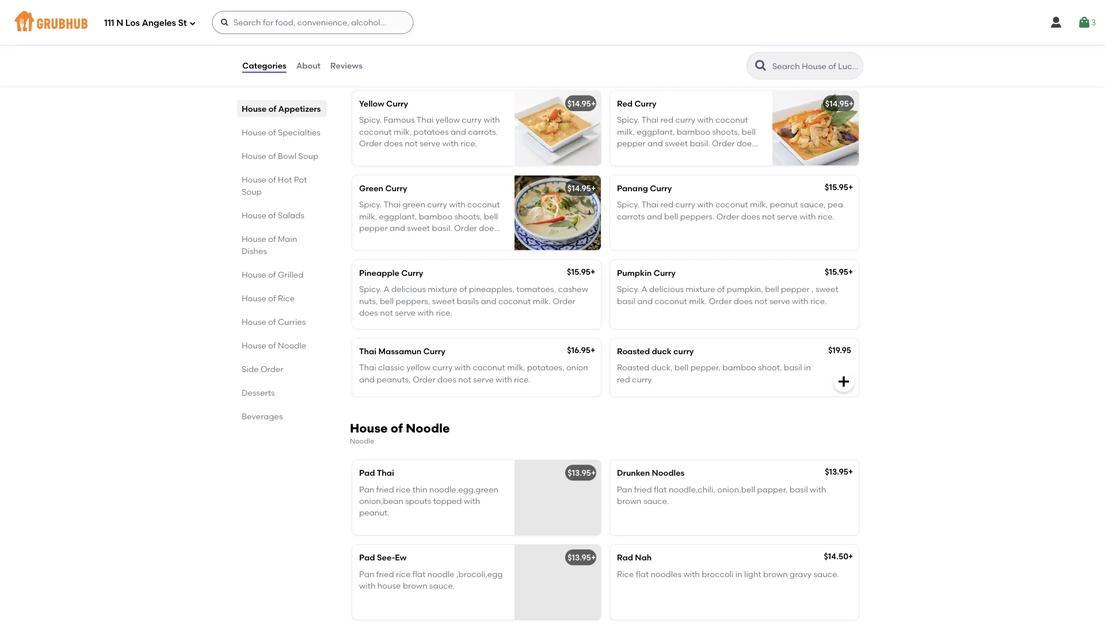 Task type: describe. For each thing, give the bounding box(es) containing it.
$15.95 for spicy. thai red curry with coconut milk, peanut sauce, pea carrots and bell peppers. order does not serve with rice.
[[825, 182, 849, 192]]

rice inside house of curries curries come with rice
[[412, 68, 425, 76]]

peppers,
[[396, 296, 430, 306]]

green curry image
[[515, 176, 601, 250]]

panang curry
[[617, 183, 672, 193]]

and inside thai classic yellow curry with coconut milk, potatoes, onion and peanuts. order does not serve with rice.
[[359, 374, 375, 384]]

house for house of hot pot soup
[[242, 175, 267, 184]]

$13.95 for pan fried flat noodle,chili, onion,bell papper, basil with brown sauce.
[[568, 468, 592, 478]]

los
[[125, 18, 140, 28]]

house of hot pot soup tab
[[242, 173, 323, 198]]

yellow curry
[[359, 99, 409, 108]]

order inside 'spicy. thai green curry with coconut milk, eggplant, bamboo shoots, bell pepper and sweet basil. order does not serve with rice.'
[[455, 223, 477, 233]]

curry for yellow curry
[[387, 99, 409, 108]]

$15.95 + for spicy. a delicious mixture of pineapples, tomatoes, cashew nuts, bell peppers, sweet basils and coconut milk. order does not serve with rice.
[[567, 267, 596, 277]]

rice. inside thai classic yellow curry with coconut milk, potatoes, onion and peanuts. order does not serve with rice.
[[514, 374, 531, 384]]

milk, inside spicy. famous thai yellow curry with coconut milk, potatoes and carrots. order does not serve with rice.
[[394, 127, 412, 136]]

and inside spicy. thai red curry with coconut milk, peanut sauce, pea carrots and bell peppers. order does not serve with rice.
[[647, 211, 663, 221]]

house of grilled tab
[[242, 268, 323, 281]]

specialties
[[278, 127, 321, 137]]

pea
[[828, 200, 844, 209]]

thai classic yellow curry with coconut milk, potatoes, onion and peanuts. order does not serve with rice.
[[359, 363, 589, 384]]

does inside the spicy. thai red curry with coconut milk, eggplant, bamboo shoots, bell pepper and sweet basil. order does not serve with rice.
[[737, 138, 756, 148]]

red bbq pork over fried rice with onions, tomato and brown sauce button
[[353, 0, 601, 28]]

$16.95 +
[[567, 345, 596, 355]]

flat inside pan fried rice flat noodle ,brocoli,egg with house brown sauce.
[[413, 569, 426, 579]]

thai massamun curry
[[359, 346, 446, 356]]

house of main dishes tab
[[242, 233, 323, 257]]

does inside spicy. famous thai yellow curry with coconut milk, potatoes and carrots. order does not serve with rice.
[[384, 138, 403, 148]]

basil inside "spicy. a delicious mixture of pumpkin, bell pepper , sweet basil and coconut milk. order does not serve with rice."
[[617, 296, 636, 306]]

curry for pumpkin curry
[[654, 268, 676, 278]]

bowl
[[278, 151, 297, 161]]

onions,
[[489, 0, 516, 4]]

$16.95
[[567, 345, 591, 355]]

peanut.
[[359, 508, 390, 518]]

potatoes
[[414, 127, 449, 136]]

spicy. for spicy. a delicious mixture of pineapples, tomatoes, cashew nuts, bell peppers, sweet basils and coconut milk. order does not serve with rice.
[[359, 284, 382, 294]]

of for house of salads
[[268, 210, 276, 220]]

rice. inside spicy. thai red curry with coconut milk, peanut sauce, pea carrots and bell peppers. order does not serve with rice.
[[818, 211, 835, 221]]

drunken noodles
[[617, 468, 685, 478]]

sauce,
[[801, 200, 826, 209]]

0 horizontal spatial in
[[736, 569, 743, 579]]

3 button
[[1078, 12, 1097, 33]]

serve inside thai classic yellow curry with coconut milk, potatoes, onion and peanuts. order does not serve with rice.
[[474, 374, 494, 384]]

famous
[[384, 115, 415, 125]]

fried for pan fried rice flat noodle ,brocoli,egg with house brown sauce.
[[377, 569, 394, 579]]

spicy. famous thai yellow curry with coconut milk, potatoes and carrots. order does not serve with rice.
[[359, 115, 500, 148]]

house of noodle
[[242, 340, 306, 350]]

angeles
[[142, 18, 176, 28]]

curry inside roasted duck, bell pepper, bamboo shoot, basil in red curry
[[632, 374, 652, 384]]

onion,bell
[[718, 484, 756, 494]]

order inside thai classic yellow curry with coconut milk, potatoes, onion and peanuts. order does not serve with rice.
[[413, 374, 436, 384]]

gravy
[[790, 569, 812, 579]]

duck
[[652, 346, 672, 356]]

shoots, for spicy. thai green curry with coconut milk, eggplant, bamboo shoots, bell pepper and sweet basil. order does not serve with rice.
[[455, 211, 482, 221]]

fried for pan fried flat noodle,chili, onion,bell papper, basil with brown sauce.
[[635, 484, 652, 494]]

bell inside roasted duck, bell pepper, bamboo shoot, basil in red curry
[[675, 363, 689, 372]]

a for basil
[[642, 284, 648, 294]]

house of rice tab
[[242, 292, 323, 304]]

see-
[[377, 553, 395, 563]]

red for red bbq pork over fried rice with onions, tomato and brown sauce
[[359, 0, 375, 4]]

$15.95 for spicy. a delicious mixture of pineapples, tomatoes, cashew nuts, bell peppers, sweet basils and coconut milk. order does not serve with rice.
[[567, 267, 591, 277]]

mixture for coconut
[[686, 284, 716, 294]]

111
[[104, 18, 114, 28]]

spouts
[[406, 496, 432, 506]]

$14.95 for spicy. thai red curry with coconut milk, eggplant, bamboo shoots, bell pepper and sweet basil. order does not serve with rice.
[[568, 99, 592, 108]]

nah
[[636, 553, 652, 563]]

of for house of main dishes
[[268, 234, 276, 244]]

shoot,
[[759, 363, 783, 372]]

red curry
[[617, 99, 657, 108]]

,
[[812, 284, 814, 294]]

pumpkin
[[617, 268, 652, 278]]

brown inside red bbq pork over fried rice with onions, tomato and brown sauce
[[377, 5, 401, 15]]

beverages tab
[[242, 410, 323, 422]]

salads
[[278, 210, 305, 220]]

coconut inside thai classic yellow curry with coconut milk, potatoes, onion and peanuts. order does not serve with rice.
[[473, 363, 506, 372]]

with inside house of curries curries come with rice
[[397, 68, 411, 76]]

side
[[242, 364, 259, 374]]

curry for red curry
[[635, 99, 657, 108]]

with inside pan fried rice thin noodle,egg,green onion,bean spouts topped with peanut.
[[464, 496, 481, 506]]

of for house of specialties
[[268, 127, 276, 137]]

onion
[[567, 363, 589, 372]]

house of specialties tab
[[242, 126, 323, 138]]

milk. inside "spicy. a delicious mixture of pumpkin, bell pepper , sweet basil and coconut milk. order does not serve with rice."
[[690, 296, 708, 306]]

pad for pad thai
[[359, 468, 375, 478]]

pan for pan fried flat noodle,chili, onion,bell papper, basil with brown sauce.
[[617, 484, 633, 494]]

light
[[745, 569, 762, 579]]

thai inside spicy. thai red curry with coconut milk, peanut sauce, pea carrots and bell peppers. order does not serve with rice.
[[642, 200, 659, 209]]

pork
[[396, 0, 413, 4]]

bbq
[[377, 0, 394, 4]]

pepper inside "spicy. a delicious mixture of pumpkin, bell pepper , sweet basil and coconut milk. order does not serve with rice."
[[782, 284, 810, 294]]

sauce. for pan fried rice flat noodle ,brocoli,egg with house brown sauce.
[[430, 581, 455, 591]]

classic
[[378, 363, 405, 372]]

soup inside tab
[[299, 151, 319, 161]]

rad
[[617, 553, 634, 563]]

thai left massamun
[[359, 346, 377, 356]]

papper,
[[758, 484, 788, 494]]

green
[[403, 200, 426, 209]]

spicy. for spicy. a delicious mixture of pumpkin, bell pepper , sweet basil and coconut milk. order does not serve with rice.
[[617, 284, 640, 294]]

onion,bean
[[359, 496, 404, 506]]

red for red curry
[[617, 99, 633, 108]]

bell inside "spicy. a delicious mixture of pumpkin, bell pepper , sweet basil and coconut milk. order does not serve with rice."
[[766, 284, 780, 294]]

noodles
[[652, 468, 685, 478]]

of inside spicy. a delicious mixture of pineapples, tomatoes, cashew nuts, bell peppers, sweet basils and coconut milk. order does not serve with rice.
[[460, 284, 467, 294]]

$13.95 + for rice flat noodles with broccoli in light brown gravy sauce.
[[568, 553, 596, 563]]

$15.95 + for spicy. thai red curry with coconut milk, peanut sauce, pea carrots and bell peppers. order does not serve with rice.
[[825, 182, 854, 192]]

carrots
[[617, 211, 645, 221]]

peanuts.
[[377, 374, 411, 384]]

peanut
[[770, 200, 799, 209]]

milk. inside spicy. a delicious mixture of pineapples, tomatoes, cashew nuts, bell peppers, sweet basils and coconut milk. order does not serve with rice.
[[533, 296, 551, 306]]

green
[[359, 183, 384, 193]]

not inside the spicy. thai red curry with coconut milk, eggplant, bamboo shoots, bell pepper and sweet basil. order does not serve with rice.
[[617, 150, 630, 160]]

yellow inside spicy. famous thai yellow curry with coconut milk, potatoes and carrots. order does not serve with rice.
[[436, 115, 460, 125]]

spicy. for spicy. famous thai yellow curry with coconut milk, potatoes and carrots. order does not serve with rice.
[[359, 115, 382, 125]]

brown right light
[[764, 569, 788, 579]]

1 horizontal spatial flat
[[636, 569, 649, 579]]

order inside spicy. thai red curry with coconut milk, peanut sauce, pea carrots and bell peppers. order does not serve with rice.
[[717, 211, 740, 221]]

pad for pad see-ew
[[359, 553, 375, 563]]

pad thai image
[[515, 460, 601, 535]]

rice. inside spicy. a delicious mixture of pineapples, tomatoes, cashew nuts, bell peppers, sweet basils and coconut milk. order does not serve with rice.
[[436, 308, 453, 317]]

st
[[178, 18, 187, 28]]

coconut inside "spicy. a delicious mixture of pumpkin, bell pepper , sweet basil and coconut milk. order does not serve with rice."
[[655, 296, 688, 306]]

side order tab
[[242, 363, 323, 375]]

$19.95
[[829, 345, 852, 355]]

serve inside spicy. thai red curry with coconut milk, peanut sauce, pea carrots and bell peppers. order does not serve with rice.
[[778, 211, 798, 221]]

thai up onion,bean
[[377, 468, 394, 478]]

main
[[278, 234, 297, 244]]

pumpkin,
[[727, 284, 764, 294]]

red inside roasted duck, bell pepper, bamboo shoot, basil in red curry
[[617, 374, 631, 384]]

come
[[376, 68, 395, 76]]

sauce
[[403, 5, 427, 15]]

0 horizontal spatial svg image
[[189, 20, 196, 27]]

tomatoes,
[[517, 284, 557, 294]]

curry for panang curry
[[650, 183, 672, 193]]

eggplant, for red
[[637, 127, 675, 136]]

serve inside spicy. famous thai yellow curry with coconut milk, potatoes and carrots. order does not serve with rice.
[[420, 138, 441, 148]]

with inside pan fried rice flat noodle ,brocoli,egg with house brown sauce.
[[359, 581, 376, 591]]

pumpkin curry
[[617, 268, 676, 278]]

curry for pineapple curry
[[402, 268, 424, 278]]

house of salads
[[242, 210, 305, 220]]

rice. inside "spicy. a delicious mixture of pumpkin, bell pepper , sweet basil and coconut milk. order does not serve with rice."
[[811, 296, 828, 306]]

house for house of curries curries come with rice
[[350, 51, 388, 66]]

and inside the spicy. thai red curry with coconut milk, eggplant, bamboo shoots, bell pepper and sweet basil. order does not serve with rice.
[[648, 138, 664, 148]]

0 horizontal spatial svg image
[[838, 375, 851, 389]]

serve inside spicy. a delicious mixture of pineapples, tomatoes, cashew nuts, bell peppers, sweet basils and coconut milk. order does not serve with rice.
[[395, 308, 416, 317]]

reviews button
[[330, 45, 363, 86]]

bell inside 'spicy. thai green curry with coconut milk, eggplant, bamboo shoots, bell pepper and sweet basil. order does not serve with rice.'
[[484, 211, 498, 221]]

rad nah
[[617, 553, 652, 563]]

red curry image
[[773, 91, 859, 166]]

does inside "spicy. a delicious mixture of pumpkin, bell pepper , sweet basil and coconut milk. order does not serve with rice."
[[734, 296, 753, 306]]

delicious for pineapple curry
[[392, 284, 426, 294]]

about
[[296, 61, 321, 70]]

in inside roasted duck, bell pepper, bamboo shoot, basil in red curry
[[805, 363, 812, 372]]

curry for green curry
[[386, 183, 408, 193]]

not inside spicy. famous thai yellow curry with coconut milk, potatoes and carrots. order does not serve with rice.
[[405, 138, 418, 148]]

thai inside thai classic yellow curry with coconut milk, potatoes, onion and peanuts. order does not serve with rice.
[[359, 363, 377, 372]]

noodle,egg,green
[[430, 484, 499, 494]]

thai inside the spicy. thai red curry with coconut milk, eggplant, bamboo shoots, bell pepper and sweet basil. order does not serve with rice.
[[642, 115, 659, 125]]

1 vertical spatial rice
[[617, 569, 634, 579]]

curry inside thai classic yellow curry with coconut milk, potatoes, onion and peanuts. order does not serve with rice.
[[433, 363, 453, 372]]

and inside spicy. famous thai yellow curry with coconut milk, potatoes and carrots. order does not serve with rice.
[[451, 127, 467, 136]]

house of grilled
[[242, 270, 304, 279]]

soup inside house of hot pot soup
[[242, 187, 262, 196]]

pineapples,
[[469, 284, 515, 294]]

does inside 'spicy. thai green curry with coconut milk, eggplant, bamboo shoots, bell pepper and sweet basil. order does not serve with rice.'
[[479, 223, 498, 233]]

curries for house of curries
[[278, 317, 306, 327]]

pepper for spicy. thai green curry with coconut milk, eggplant, bamboo shoots, bell pepper and sweet basil. order does not serve with rice.
[[359, 223, 388, 233]]

brown inside pan fried rice flat noodle ,brocoli,egg with house brown sauce.
[[403, 581, 428, 591]]

carrots.
[[468, 127, 498, 136]]

$14.50
[[825, 552, 849, 561]]

house
[[378, 581, 401, 591]]

broccoli
[[702, 569, 734, 579]]

house of hot pot soup
[[242, 175, 307, 196]]

house for house of main dishes
[[242, 234, 267, 244]]

bamboo inside roasted duck, bell pepper, bamboo shoot, basil in red curry
[[723, 363, 757, 372]]

thai inside 'spicy. thai green curry with coconut milk, eggplant, bamboo shoots, bell pepper and sweet basil. order does not serve with rice.'
[[384, 200, 401, 209]]

house of main dishes
[[242, 234, 297, 256]]

coconut inside spicy. thai red curry with coconut milk, peanut sauce, pea carrots and bell peppers. order does not serve with rice.
[[716, 200, 749, 209]]

spicy. thai red curry with coconut milk, peanut sauce, pea carrots and bell peppers. order does not serve with rice.
[[617, 200, 844, 221]]

coconut inside spicy. a delicious mixture of pineapples, tomatoes, cashew nuts, bell peppers, sweet basils and coconut milk. order does not serve with rice.
[[499, 296, 531, 306]]

duck,
[[652, 363, 673, 372]]

massamun
[[379, 346, 422, 356]]

house for house of grilled
[[242, 270, 267, 279]]

curry right massamun
[[424, 346, 446, 356]]

potatoes,
[[527, 363, 565, 372]]

spicy. for spicy. thai red curry with coconut milk, eggplant, bamboo shoots, bell pepper and sweet basil. order does not serve with rice.
[[617, 115, 640, 125]]

$14.95 + down the search house of luck thai bbq search field
[[826, 99, 854, 108]]

basil. for red
[[690, 138, 711, 148]]

pepper for spicy. thai red curry with coconut milk, eggplant, bamboo shoots, bell pepper and sweet basil. order does not serve with rice.
[[617, 138, 646, 148]]

flat inside pan fried flat noodle,chili, onion,bell papper, basil with brown sauce.
[[654, 484, 667, 494]]

side order
[[242, 364, 284, 374]]

with inside "spicy. a delicious mixture of pumpkin, bell pepper , sweet basil and coconut milk. order does not serve with rice."
[[793, 296, 809, 306]]

roasted for roasted duck curry
[[617, 346, 650, 356]]

rice. inside 'spicy. thai green curry with coconut milk, eggplant, bamboo shoots, bell pepper and sweet basil. order does not serve with rice.'
[[415, 235, 432, 244]]

rice. inside spicy. famous thai yellow curry with coconut milk, potatoes and carrots. order does not serve with rice.
[[461, 138, 478, 148]]

pad see-ew
[[359, 553, 407, 563]]

not inside spicy. thai red curry with coconut milk, peanut sauce, pea carrots and bell peppers. order does not serve with rice.
[[763, 211, 776, 221]]

sweet inside the spicy. thai red curry with coconut milk, eggplant, bamboo shoots, bell pepper and sweet basil. order does not serve with rice.
[[665, 138, 688, 148]]

house for house of specialties
[[242, 127, 267, 137]]



Task type: vqa. For each thing, say whether or not it's contained in the screenshot.
not
yes



Task type: locate. For each thing, give the bounding box(es) containing it.
shoots, for spicy. thai red curry with coconut milk, eggplant, bamboo shoots, bell pepper and sweet basil. order does not serve with rice.
[[713, 127, 740, 136]]

curries for house of curries curries come with rice
[[406, 51, 450, 66]]

house for house of bowl soup
[[242, 151, 267, 161]]

of for house of noodle
[[268, 340, 276, 350]]

curry right 'pumpkin'
[[654, 268, 676, 278]]

1 vertical spatial bamboo
[[419, 211, 453, 221]]

rice. inside the spicy. thai red curry with coconut milk, eggplant, bamboo shoots, bell pepper and sweet basil. order does not serve with rice.
[[673, 150, 690, 160]]

1 vertical spatial red
[[617, 99, 633, 108]]

of for house of grilled
[[268, 270, 276, 279]]

curry up the spicy. thai red curry with coconut milk, eggplant, bamboo shoots, bell pepper and sweet basil. order does not serve with rice.
[[635, 99, 657, 108]]

house up dishes
[[242, 234, 267, 244]]

1 horizontal spatial pepper
[[617, 138, 646, 148]]

search icon image
[[755, 59, 768, 73]]

shoots,
[[713, 127, 740, 136], [455, 211, 482, 221]]

roasted for roasted duck, bell pepper, bamboo shoot, basil in red curry
[[617, 363, 650, 372]]

sweet inside 'spicy. thai green curry with coconut milk, eggplant, bamboo shoots, bell pepper and sweet basil. order does not serve with rice.'
[[407, 223, 430, 233]]

noodles
[[651, 569, 682, 579]]

1 vertical spatial pad
[[359, 553, 375, 563]]

1 mixture from the left
[[428, 284, 458, 294]]

and inside red bbq pork over fried rice with onions, tomato and brown sauce
[[359, 5, 375, 15]]

coconut inside the spicy. thai red curry with coconut milk, eggplant, bamboo shoots, bell pepper and sweet basil. order does not serve with rice.
[[716, 115, 749, 125]]

2 horizontal spatial svg image
[[1050, 16, 1064, 29]]

1 vertical spatial pepper
[[359, 223, 388, 233]]

0 vertical spatial sauce.
[[644, 496, 670, 506]]

house of noodle tab
[[242, 339, 323, 351]]

and inside 'spicy. thai green curry with coconut milk, eggplant, bamboo shoots, bell pepper and sweet basil. order does not serve with rice.'
[[390, 223, 405, 233]]

bamboo for red
[[677, 127, 711, 136]]

rice left thin
[[396, 484, 411, 494]]

spicy. thai red curry with coconut milk, eggplant, bamboo shoots, bell pepper and sweet basil. order does not serve with rice.
[[617, 115, 756, 160]]

2 vertical spatial red
[[617, 374, 631, 384]]

with
[[470, 0, 487, 4], [397, 68, 411, 76], [484, 115, 500, 125], [698, 115, 714, 125], [443, 138, 459, 148], [655, 150, 671, 160], [449, 200, 466, 209], [698, 200, 714, 209], [800, 211, 817, 221], [397, 235, 413, 244], [793, 296, 809, 306], [418, 308, 434, 317], [455, 363, 471, 372], [496, 374, 513, 384], [811, 484, 827, 494], [464, 496, 481, 506], [684, 569, 700, 579], [359, 581, 376, 591]]

2 a from the left
[[642, 284, 648, 294]]

and down the pumpkin curry
[[638, 296, 653, 306]]

brown down bbq
[[377, 5, 401, 15]]

$14.95 + for spicy. thai red curry with coconut milk, eggplant, bamboo shoots, bell pepper and sweet basil. order does not serve with rice.
[[568, 99, 596, 108]]

of left main
[[268, 234, 276, 244]]

house for house of salads
[[242, 210, 267, 220]]

basil right the papper,
[[790, 484, 809, 494]]

pan up onion,bean
[[359, 484, 375, 494]]

1 vertical spatial curries
[[350, 68, 374, 76]]

and inside spicy. a delicious mixture of pineapples, tomatoes, cashew nuts, bell peppers, sweet basils and coconut milk. order does not serve with rice.
[[481, 296, 497, 306]]

$14.95 for spicy. thai red curry with coconut milk, peanut sauce, pea carrots and bell peppers. order does not serve with rice.
[[568, 183, 592, 193]]

1 horizontal spatial delicious
[[650, 284, 684, 294]]

with inside spicy. a delicious mixture of pineapples, tomatoes, cashew nuts, bell peppers, sweet basils and coconut milk. order does not serve with rice.
[[418, 308, 434, 317]]

1 vertical spatial basil
[[784, 363, 803, 372]]

brown down drunken
[[617, 496, 642, 506]]

and inside "spicy. a delicious mixture of pumpkin, bell pepper , sweet basil and coconut milk. order does not serve with rice."
[[638, 296, 653, 306]]

curry
[[387, 99, 409, 108], [635, 99, 657, 108], [386, 183, 408, 193], [650, 183, 672, 193], [402, 268, 424, 278], [654, 268, 676, 278], [424, 346, 446, 356]]

noodle inside house of noodle tab
[[278, 340, 306, 350]]

fried down drunken noodles
[[635, 484, 652, 494]]

soup right 'bowl'
[[299, 151, 319, 161]]

eggplant, down red curry
[[637, 127, 675, 136]]

over
[[415, 0, 432, 4]]

nuts,
[[359, 296, 378, 306]]

pot
[[294, 175, 307, 184]]

0 horizontal spatial soup
[[242, 187, 262, 196]]

$15.95 + for spicy. a delicious mixture of pumpkin, bell pepper , sweet basil and coconut milk. order does not serve with rice.
[[825, 267, 854, 277]]

fried up house
[[377, 569, 394, 579]]

delicious up peppers,
[[392, 284, 426, 294]]

0 vertical spatial eggplant,
[[637, 127, 675, 136]]

of up come
[[391, 51, 403, 66]]

mixture inside spicy. a delicious mixture of pineapples, tomatoes, cashew nuts, bell peppers, sweet basils and coconut milk. order does not serve with rice.
[[428, 284, 458, 294]]

milk, down green
[[359, 211, 377, 221]]

curry right the panang
[[650, 183, 672, 193]]

pan fried rice thin noodle,egg,green onion,bean spouts topped with peanut.
[[359, 484, 499, 518]]

red inside spicy. thai red curry with coconut milk, peanut sauce, pea carrots and bell peppers. order does not serve with rice.
[[661, 200, 674, 209]]

curries up house of noodle tab on the left bottom of page
[[278, 317, 306, 327]]

house for house of noodle noodle
[[350, 421, 388, 436]]

peppers.
[[681, 211, 715, 221]]

yellow
[[359, 99, 385, 108]]

curry inside the spicy. thai red curry with coconut milk, eggplant, bamboo shoots, bell pepper and sweet basil. order does not serve with rice.
[[676, 115, 696, 125]]

spicy. a delicious mixture of pineapples, tomatoes, cashew nuts, bell peppers, sweet basils and coconut milk. order does not serve with rice.
[[359, 284, 589, 317]]

house of curries
[[242, 317, 306, 327]]

1 vertical spatial svg image
[[838, 375, 851, 389]]

sweet left basils
[[432, 296, 455, 306]]

1 vertical spatial eggplant,
[[379, 211, 417, 221]]

curry inside 'spicy. thai green curry with coconut milk, eggplant, bamboo shoots, bell pepper and sweet basil. order does not serve with rice.'
[[428, 200, 448, 209]]

of inside house of noodle noodle
[[391, 421, 403, 436]]

0 horizontal spatial bamboo
[[419, 211, 453, 221]]

ew
[[395, 553, 407, 563]]

order inside the spicy. thai red curry with coconut milk, eggplant, bamboo shoots, bell pepper and sweet basil. order does not serve with rice.
[[713, 138, 735, 148]]

delicious for pumpkin curry
[[650, 284, 684, 294]]

sauce. for pan fried flat noodle,chili, onion,bell papper, basil with brown sauce.
[[644, 496, 670, 506]]

$13.95
[[826, 467, 849, 477], [568, 468, 592, 478], [568, 553, 592, 563]]

0 vertical spatial rice
[[278, 293, 295, 303]]

rice
[[278, 293, 295, 303], [617, 569, 634, 579]]

0 horizontal spatial milk.
[[533, 296, 551, 306]]

spicy. for spicy. thai red curry with coconut milk, peanut sauce, pea carrots and bell peppers. order does not serve with rice.
[[617, 200, 640, 209]]

0 horizontal spatial flat
[[413, 569, 426, 579]]

2 horizontal spatial bamboo
[[723, 363, 757, 372]]

red inside red bbq pork over fried rice with onions, tomato and brown sauce
[[359, 0, 375, 4]]

pepper
[[617, 138, 646, 148], [359, 223, 388, 233], [782, 284, 810, 294]]

basil. for green
[[432, 223, 453, 233]]

pepper left ,
[[782, 284, 810, 294]]

house of curries curries come with rice
[[350, 51, 450, 76]]

rice
[[454, 0, 468, 4], [412, 68, 425, 76], [396, 484, 411, 494], [396, 569, 411, 579]]

rice inside tab
[[278, 293, 295, 303]]

tomato
[[518, 0, 547, 4]]

0 vertical spatial noodle
[[278, 340, 306, 350]]

does inside spicy. thai red curry with coconut milk, peanut sauce, pea carrots and bell peppers. order does not serve with rice.
[[742, 211, 761, 221]]

0 vertical spatial curries
[[406, 51, 450, 66]]

spicy. thai green curry with coconut milk, eggplant, bamboo shoots, bell pepper and sweet basil. order does not serve with rice.
[[359, 200, 500, 244]]

house up house of main dishes
[[242, 210, 267, 220]]

sauce. for rice flat noodles with broccoli in light brown gravy sauce.
[[814, 569, 840, 579]]

0 vertical spatial yellow
[[436, 115, 460, 125]]

pad see-ew image
[[515, 545, 601, 620]]

svg image
[[1050, 16, 1064, 29], [220, 18, 230, 27], [189, 20, 196, 27]]

spicy. a delicious mixture of pumpkin, bell pepper , sweet basil and coconut milk. order does not serve with rice.
[[617, 284, 839, 306]]

$14.95 + left the panang
[[568, 183, 596, 193]]

2 vertical spatial basil
[[790, 484, 809, 494]]

2 roasted from the top
[[617, 363, 650, 372]]

pan inside pan fried flat noodle,chili, onion,bell papper, basil with brown sauce.
[[617, 484, 633, 494]]

1 horizontal spatial mixture
[[686, 284, 716, 294]]

of for house of bowl soup
[[268, 151, 276, 161]]

of for house of noodle noodle
[[391, 421, 403, 436]]

eggplant, down green
[[379, 211, 417, 221]]

red for red curry
[[661, 115, 674, 125]]

2 delicious from the left
[[650, 284, 684, 294]]

basil right shoot,
[[784, 363, 803, 372]]

yellow down the thai massamun curry
[[407, 363, 431, 372]]

thai up 'potatoes'
[[417, 115, 434, 125]]

rice right over
[[454, 0, 468, 4]]

house up house of specialties
[[242, 104, 267, 113]]

not inside "spicy. a delicious mixture of pumpkin, bell pepper , sweet basil and coconut milk. order does not serve with rice."
[[755, 296, 768, 306]]

0 horizontal spatial shoots,
[[455, 211, 482, 221]]

with inside red bbq pork over fried rice with onions, tomato and brown sauce
[[470, 0, 487, 4]]

house of appetizers tab
[[242, 103, 323, 115]]

thin
[[413, 484, 428, 494]]

noodle for house of noodle noodle
[[406, 421, 450, 436]]

basil for roasted duck, bell pepper, bamboo shoot, basil in red curry
[[784, 363, 803, 372]]

serve inside 'spicy. thai green curry with coconut milk, eggplant, bamboo shoots, bell pepper and sweet basil. order does not serve with rice.'
[[374, 235, 395, 244]]

red bbq pork over fried rice with onions, tomato and brown sauce
[[359, 0, 547, 15]]

does inside thai classic yellow curry with coconut milk, potatoes, onion and peanuts. order does not serve with rice.
[[438, 374, 457, 384]]

pepper inside 'spicy. thai green curry with coconut milk, eggplant, bamboo shoots, bell pepper and sweet basil. order does not serve with rice.'
[[359, 223, 388, 233]]

fried inside pan fried flat noodle,chili, onion,bell papper, basil with brown sauce.
[[635, 484, 652, 494]]

of up house of noodle
[[268, 317, 276, 327]]

milk, for spicy. thai green curry with coconut milk, eggplant, bamboo shoots, bell pepper and sweet basil. order does not serve with rice.
[[359, 211, 377, 221]]

rice flat noodles with broccoli in light brown gravy sauce.
[[617, 569, 840, 579]]

pineapple
[[359, 268, 400, 278]]

bamboo for green
[[419, 211, 453, 221]]

order inside spicy. a delicious mixture of pineapples, tomatoes, cashew nuts, bell peppers, sweet basils and coconut milk. order does not serve with rice.
[[553, 296, 576, 306]]

2 vertical spatial pepper
[[782, 284, 810, 294]]

yellow curry image
[[515, 91, 601, 166]]

mixture
[[428, 284, 458, 294], [686, 284, 716, 294]]

1 milk. from the left
[[533, 296, 551, 306]]

2 horizontal spatial pepper
[[782, 284, 810, 294]]

0 horizontal spatial yellow
[[407, 363, 431, 372]]

0 vertical spatial basil.
[[690, 138, 711, 148]]

+
[[592, 99, 596, 108], [850, 99, 854, 108], [849, 182, 854, 192], [592, 183, 596, 193], [591, 267, 596, 277], [849, 267, 854, 277], [591, 345, 596, 355], [849, 467, 854, 477], [592, 468, 596, 478], [849, 552, 854, 561], [592, 553, 596, 563]]

house up come
[[350, 51, 388, 66]]

1 vertical spatial in
[[736, 569, 743, 579]]

$14.95 +
[[568, 99, 596, 108], [826, 99, 854, 108], [568, 183, 596, 193]]

main navigation navigation
[[0, 0, 1106, 45]]

0 vertical spatial shoots,
[[713, 127, 740, 136]]

1 vertical spatial shoots,
[[455, 211, 482, 221]]

not inside thai classic yellow curry with coconut milk, potatoes, onion and peanuts. order does not serve with rice.
[[459, 374, 472, 384]]

pan for pan fried rice thin noodle,egg,green onion,bean spouts topped with peanut.
[[359, 484, 375, 494]]

thai left classic at bottom left
[[359, 363, 377, 372]]

2 vertical spatial bamboo
[[723, 363, 757, 372]]

pepper down green
[[359, 223, 388, 233]]

$14.95
[[568, 99, 592, 108], [826, 99, 850, 108], [568, 183, 592, 193]]

spicy. for spicy. thai green curry with coconut milk, eggplant, bamboo shoots, bell pepper and sweet basil. order does not serve with rice.
[[359, 200, 382, 209]]

of inside "spicy. a delicious mixture of pumpkin, bell pepper , sweet basil and coconut milk. order does not serve with rice."
[[718, 284, 725, 294]]

of left the hot at left
[[268, 175, 276, 184]]

0 vertical spatial pad
[[359, 468, 375, 478]]

roasted duck curry
[[617, 346, 694, 356]]

rice right come
[[412, 68, 425, 76]]

and left peanuts.
[[359, 374, 375, 384]]

a down the pumpkin curry
[[642, 284, 648, 294]]

house of specialties
[[242, 127, 321, 137]]

bamboo inside the spicy. thai red curry with coconut milk, eggplant, bamboo shoots, bell pepper and sweet basil. order does not serve with rice.
[[677, 127, 711, 136]]

1 vertical spatial red
[[661, 200, 674, 209]]

sweet up "panang curry"
[[665, 138, 688, 148]]

rice down rad
[[617, 569, 634, 579]]

serve
[[420, 138, 441, 148], [632, 150, 653, 160], [778, 211, 798, 221], [374, 235, 395, 244], [770, 296, 791, 306], [395, 308, 416, 317], [474, 374, 494, 384]]

spicy. up nuts,
[[359, 284, 382, 294]]

spicy. inside "spicy. a delicious mixture of pumpkin, bell pepper , sweet basil and coconut milk. order does not serve with rice."
[[617, 284, 640, 294]]

cashew
[[559, 284, 589, 294]]

yellow
[[436, 115, 460, 125], [407, 363, 431, 372]]

house for house of noodle
[[242, 340, 267, 350]]

2 vertical spatial curries
[[278, 317, 306, 327]]

house down house of rice
[[242, 317, 267, 327]]

grilled
[[278, 270, 304, 279]]

1 horizontal spatial milk.
[[690, 296, 708, 306]]

of for house of appetizers
[[269, 104, 277, 113]]

basil down 'pumpkin'
[[617, 296, 636, 306]]

1 horizontal spatial sauce.
[[644, 496, 670, 506]]

of for house of curries curries come with rice
[[391, 51, 403, 66]]

2 vertical spatial sauce.
[[430, 581, 455, 591]]

roasted inside roasted duck, bell pepper, bamboo shoot, basil in red curry
[[617, 363, 650, 372]]

spicy. inside spicy. a delicious mixture of pineapples, tomatoes, cashew nuts, bell peppers, sweet basils and coconut milk. order does not serve with rice.
[[359, 284, 382, 294]]

of down house of grilled
[[268, 293, 276, 303]]

milk, for spicy. thai red curry with coconut milk, peanut sauce, pea carrots and bell peppers. order does not serve with rice.
[[751, 200, 769, 209]]

rice inside red bbq pork over fried rice with onions, tomato and brown sauce
[[454, 0, 468, 4]]

1 horizontal spatial svg image
[[220, 18, 230, 27]]

desserts
[[242, 388, 275, 397]]

sweet inside spicy. a delicious mixture of pineapples, tomatoes, cashew nuts, bell peppers, sweet basils and coconut milk. order does not serve with rice.
[[432, 296, 455, 306]]

fried for pan fried rice thin noodle,egg,green onion,bean spouts topped with peanut.
[[377, 484, 394, 494]]

1 horizontal spatial a
[[642, 284, 648, 294]]

of left salads
[[268, 210, 276, 220]]

2 horizontal spatial flat
[[654, 484, 667, 494]]

pad
[[359, 468, 375, 478], [359, 553, 375, 563]]

2 milk. from the left
[[690, 296, 708, 306]]

1 horizontal spatial yellow
[[436, 115, 460, 125]]

1 a from the left
[[384, 284, 390, 294]]

pan down drunken
[[617, 484, 633, 494]]

house of bowl soup tab
[[242, 150, 323, 162]]

house left the hot at left
[[242, 175, 267, 184]]

pan
[[359, 484, 375, 494], [617, 484, 633, 494], [359, 569, 375, 579]]

$13.95 for rice flat noodles with broccoli in light brown gravy sauce.
[[568, 553, 592, 563]]

0 horizontal spatial eggplant,
[[379, 211, 417, 221]]

0 vertical spatial red
[[359, 0, 375, 4]]

1 horizontal spatial bamboo
[[677, 127, 711, 136]]

0 horizontal spatial a
[[384, 284, 390, 294]]

curries down "sauce"
[[406, 51, 450, 66]]

mixture left pumpkin,
[[686, 284, 716, 294]]

$15.95
[[825, 182, 849, 192], [567, 267, 591, 277], [825, 267, 849, 277]]

panang
[[617, 183, 648, 193]]

0 horizontal spatial delicious
[[392, 284, 426, 294]]

0 horizontal spatial basil.
[[432, 223, 453, 233]]

sauce.
[[644, 496, 670, 506], [814, 569, 840, 579], [430, 581, 455, 591]]

of for house of rice
[[268, 293, 276, 303]]

milk, left peanut
[[751, 200, 769, 209]]

pan fried rice flat noodle ,brocoli,egg with house brown sauce.
[[359, 569, 503, 591]]

thai down red curry
[[642, 115, 659, 125]]

house
[[350, 51, 388, 66], [242, 104, 267, 113], [242, 127, 267, 137], [242, 151, 267, 161], [242, 175, 267, 184], [242, 210, 267, 220], [242, 234, 267, 244], [242, 270, 267, 279], [242, 293, 267, 303], [242, 317, 267, 327], [242, 340, 267, 350], [350, 421, 388, 436]]

of for house of curries
[[268, 317, 276, 327]]

house inside house of hot pot soup
[[242, 175, 267, 184]]

a
[[384, 284, 390, 294], [642, 284, 648, 294]]

sauce. down $14.50
[[814, 569, 840, 579]]

0 horizontal spatial noodle
[[278, 340, 306, 350]]

yellow up 'potatoes'
[[436, 115, 460, 125]]

1 horizontal spatial shoots,
[[713, 127, 740, 136]]

$14.95 left red curry
[[568, 99, 592, 108]]

1 horizontal spatial in
[[805, 363, 812, 372]]

does
[[384, 138, 403, 148], [737, 138, 756, 148], [742, 211, 761, 221], [479, 223, 498, 233], [734, 296, 753, 306], [359, 308, 378, 317], [438, 374, 457, 384]]

coconut inside 'spicy. thai green curry with coconut milk, eggplant, bamboo shoots, bell pepper and sweet basil. order does not serve with rice.'
[[468, 200, 500, 209]]

brown right house
[[403, 581, 428, 591]]

Search for food, convenience, alcohol... search field
[[212, 11, 414, 34]]

111 n los angeles st
[[104, 18, 187, 28]]

house for house of rice
[[242, 293, 267, 303]]

fried inside pan fried rice flat noodle ,brocoli,egg with house brown sauce.
[[377, 569, 394, 579]]

1 pad from the top
[[359, 468, 375, 478]]

fried up onion,bean
[[377, 484, 394, 494]]

of up house of specialties
[[269, 104, 277, 113]]

1 horizontal spatial noodle
[[350, 437, 375, 445]]

$14.95 + for spicy. thai red curry with coconut milk, peanut sauce, pea carrots and bell peppers. order does not serve with rice.
[[568, 183, 596, 193]]

1 vertical spatial roasted
[[617, 363, 650, 372]]

not inside spicy. a delicious mixture of pineapples, tomatoes, cashew nuts, bell peppers, sweet basils and coconut milk. order does not serve with rice.
[[380, 308, 393, 317]]

0 horizontal spatial curries
[[278, 317, 306, 327]]

soup
[[299, 151, 319, 161], [242, 187, 262, 196]]

bamboo
[[677, 127, 711, 136], [419, 211, 453, 221], [723, 363, 757, 372]]

eggplant, for green
[[379, 211, 417, 221]]

beverages
[[242, 411, 283, 421]]

order inside "spicy. a delicious mixture of pumpkin, bell pepper , sweet basil and coconut milk. order does not serve with rice."
[[709, 296, 732, 306]]

spicy. down red curry
[[617, 115, 640, 125]]

house for house of appetizers
[[242, 104, 267, 113]]

spicy. inside spicy. thai red curry with coconut milk, peanut sauce, pea carrots and bell peppers. order does not serve with rice.
[[617, 200, 640, 209]]

coconut inside spicy. famous thai yellow curry with coconut milk, potatoes and carrots. order does not serve with rice.
[[359, 127, 392, 136]]

svg image inside the 3 "button"
[[1078, 16, 1092, 29]]

1 vertical spatial sauce.
[[814, 569, 840, 579]]

fried inside red bbq pork over fried rice with onions, tomato and brown sauce
[[434, 0, 452, 4]]

$15.95 for spicy. a delicious mixture of pumpkin, bell pepper , sweet basil and coconut milk. order does not serve with rice.
[[825, 267, 849, 277]]

0 vertical spatial svg image
[[1078, 16, 1092, 29]]

1 horizontal spatial soup
[[299, 151, 319, 161]]

milk, for spicy. thai red curry with coconut milk, eggplant, bamboo shoots, bell pepper and sweet basil. order does not serve with rice.
[[617, 127, 635, 136]]

milk, down famous
[[394, 127, 412, 136]]

house down dishes
[[242, 270, 267, 279]]

of down house of curries
[[268, 340, 276, 350]]

roasted down roasted duck curry
[[617, 363, 650, 372]]

house of salads tab
[[242, 209, 323, 221]]

noodle for house of noodle
[[278, 340, 306, 350]]

roasted duck, bell pepper, bamboo shoot, basil in red curry
[[617, 363, 812, 384]]

2 vertical spatial noodle
[[350, 437, 375, 445]]

serve inside the spicy. thai red curry with coconut milk, eggplant, bamboo shoots, bell pepper and sweet basil. order does not serve with rice.
[[632, 150, 653, 160]]

1 vertical spatial basil.
[[432, 223, 453, 233]]

pan inside pan fried rice thin noodle,egg,green onion,bean spouts topped with peanut.
[[359, 484, 375, 494]]

delicious down the pumpkin curry
[[650, 284, 684, 294]]

flat left noodle
[[413, 569, 426, 579]]

svg image
[[1078, 16, 1092, 29], [838, 375, 851, 389]]

curries left come
[[350, 68, 374, 76]]

thai down the green curry
[[384, 200, 401, 209]]

$13.95 + for pan fried flat noodle,chili, onion,bell papper, basil with brown sauce.
[[568, 468, 596, 478]]

of left grilled
[[268, 270, 276, 279]]

order inside spicy. famous thai yellow curry with coconut milk, potatoes and carrots. order does not serve with rice.
[[359, 138, 382, 148]]

spicy. inside the spicy. thai red curry with coconut milk, eggplant, bamboo shoots, bell pepper and sweet basil. order does not serve with rice.
[[617, 115, 640, 125]]

2 horizontal spatial noodle
[[406, 421, 450, 436]]

spicy. down 'pumpkin'
[[617, 284, 640, 294]]

of left 'bowl'
[[268, 151, 276, 161]]

a for peppers,
[[384, 284, 390, 294]]

0 horizontal spatial mixture
[[428, 284, 458, 294]]

hot
[[278, 175, 292, 184]]

basil inside pan fried flat noodle,chili, onion,bell papper, basil with brown sauce.
[[790, 484, 809, 494]]

basil for pan fried flat noodle,chili, onion,bell papper, basil with brown sauce.
[[790, 484, 809, 494]]

1 vertical spatial soup
[[242, 187, 262, 196]]

and left "sauce"
[[359, 5, 375, 15]]

house of rice
[[242, 293, 295, 303]]

flat down the noodles
[[654, 484, 667, 494]]

sweet down green
[[407, 223, 430, 233]]

0 vertical spatial in
[[805, 363, 812, 372]]

serve inside "spicy. a delicious mixture of pumpkin, bell pepper , sweet basil and coconut milk. order does not serve with rice."
[[770, 296, 791, 306]]

milk, inside 'spicy. thai green curry with coconut milk, eggplant, bamboo shoots, bell pepper and sweet basil. order does not serve with rice.'
[[359, 211, 377, 221]]

sauce. down drunken noodles
[[644, 496, 670, 506]]

$14.50 +
[[825, 552, 854, 561]]

1 horizontal spatial rice
[[617, 569, 634, 579]]

1 horizontal spatial eggplant,
[[637, 127, 675, 136]]

pan for pan fried rice flat noodle ,brocoli,egg with house brown sauce.
[[359, 569, 375, 579]]

soup up house of salads
[[242, 187, 262, 196]]

milk, for thai classic yellow curry with coconut milk, potatoes, onion and peanuts. order does not serve with rice.
[[508, 363, 526, 372]]

rice.
[[461, 138, 478, 148], [673, 150, 690, 160], [818, 211, 835, 221], [415, 235, 432, 244], [811, 296, 828, 306], [436, 308, 453, 317], [514, 374, 531, 384]]

1 vertical spatial yellow
[[407, 363, 431, 372]]

topped
[[433, 496, 462, 506]]

of for house of hot pot soup
[[268, 175, 276, 184]]

flat
[[654, 484, 667, 494], [413, 569, 426, 579], [636, 569, 649, 579]]

basil
[[617, 296, 636, 306], [784, 363, 803, 372], [790, 484, 809, 494]]

1 horizontal spatial basil.
[[690, 138, 711, 148]]

thai down "panang curry"
[[642, 200, 659, 209]]

pepper,
[[691, 363, 721, 372]]

of up 'pad thai'
[[391, 421, 403, 436]]

noodle,chili,
[[669, 484, 716, 494]]

basils
[[457, 296, 479, 306]]

yellow inside thai classic yellow curry with coconut milk, potatoes, onion and peanuts. order does not serve with rice.
[[407, 363, 431, 372]]

eggplant, inside the spicy. thai red curry with coconut milk, eggplant, bamboo shoots, bell pepper and sweet basil. order does not serve with rice.
[[637, 127, 675, 136]]

house for house of curries
[[242, 317, 267, 327]]

0 vertical spatial bamboo
[[677, 127, 711, 136]]

,brocoli,egg
[[457, 569, 503, 579]]

0 vertical spatial basil
[[617, 296, 636, 306]]

fried
[[434, 0, 452, 4], [377, 484, 394, 494], [635, 484, 652, 494], [377, 569, 394, 579]]

0 horizontal spatial rice
[[278, 293, 295, 303]]

red for panang curry
[[661, 200, 674, 209]]

$14.95 left the panang
[[568, 183, 592, 193]]

bell inside the spicy. thai red curry with coconut milk, eggplant, bamboo shoots, bell pepper and sweet basil. order does not serve with rice.
[[742, 127, 756, 136]]

1 roasted from the top
[[617, 346, 650, 356]]

house of noodle noodle
[[350, 421, 450, 445]]

pan fried flat noodle,chili, onion,bell papper, basil with brown sauce.
[[617, 484, 827, 506]]

brown
[[377, 5, 401, 15], [617, 496, 642, 506], [764, 569, 788, 579], [403, 581, 428, 591]]

n
[[116, 18, 123, 28]]

curry inside spicy. thai red curry with coconut milk, peanut sauce, pea carrots and bell peppers. order does not serve with rice.
[[676, 200, 696, 209]]

milk, down red curry
[[617, 127, 635, 136]]

curries
[[406, 51, 450, 66], [350, 68, 374, 76], [278, 317, 306, 327]]

curry inside spicy. famous thai yellow curry with coconut milk, potatoes and carrots. order does not serve with rice.
[[462, 115, 482, 125]]

0 vertical spatial soup
[[299, 151, 319, 161]]

milk, inside the spicy. thai red curry with coconut milk, eggplant, bamboo shoots, bell pepper and sweet basil. order does not serve with rice.
[[617, 127, 635, 136]]

shoots, inside the spicy. thai red curry with coconut milk, eggplant, bamboo shoots, bell pepper and sweet basil. order does not serve with rice.
[[713, 127, 740, 136]]

spicy. down green
[[359, 200, 382, 209]]

house of appetizers
[[242, 104, 321, 113]]

2 horizontal spatial curries
[[406, 51, 450, 66]]

of left pumpkin,
[[718, 284, 725, 294]]

curry up peppers,
[[402, 268, 424, 278]]

a inside "spicy. a delicious mixture of pumpkin, bell pepper , sweet basil and coconut milk. order does not serve with rice."
[[642, 284, 648, 294]]

in right shoot,
[[805, 363, 812, 372]]

$14.95 + left red curry
[[568, 99, 596, 108]]

of up basils
[[460, 284, 467, 294]]

Search House of Luck Thai BBQ search field
[[772, 60, 860, 71]]

1 horizontal spatial red
[[617, 99, 633, 108]]

with inside pan fried flat noodle,chili, onion,bell papper, basil with brown sauce.
[[811, 484, 827, 494]]

rice inside pan fried rice thin noodle,egg,green onion,bean spouts topped with peanut.
[[396, 484, 411, 494]]

milk.
[[533, 296, 551, 306], [690, 296, 708, 306]]

spicy. down yellow
[[359, 115, 382, 125]]

house of curries tab
[[242, 316, 323, 328]]

bamboo inside 'spicy. thai green curry with coconut milk, eggplant, bamboo shoots, bell pepper and sweet basil. order does not serve with rice.'
[[419, 211, 453, 221]]

0 horizontal spatial pepper
[[359, 223, 388, 233]]

red
[[661, 115, 674, 125], [661, 200, 674, 209], [617, 374, 631, 384]]

brown inside pan fried flat noodle,chili, onion,bell papper, basil with brown sauce.
[[617, 496, 642, 506]]

1 vertical spatial noodle
[[406, 421, 450, 436]]

does inside spicy. a delicious mixture of pineapples, tomatoes, cashew nuts, bell peppers, sweet basils and coconut milk. order does not serve with rice.
[[359, 308, 378, 317]]

and down green
[[390, 223, 405, 233]]

desserts tab
[[242, 387, 323, 399]]

not inside 'spicy. thai green curry with coconut milk, eggplant, bamboo shoots, bell pepper and sweet basil. order does not serve with rice.'
[[359, 235, 372, 244]]

milk,
[[394, 127, 412, 136], [617, 127, 635, 136], [751, 200, 769, 209], [359, 211, 377, 221], [508, 363, 526, 372]]

1 horizontal spatial svg image
[[1078, 16, 1092, 29]]

about button
[[296, 45, 321, 86]]

and down pineapples,
[[481, 296, 497, 306]]

0 horizontal spatial red
[[359, 0, 375, 4]]

bell inside spicy. a delicious mixture of pineapples, tomatoes, cashew nuts, bell peppers, sweet basils and coconut milk. order does not serve with rice.
[[380, 296, 394, 306]]

pan down pad see-ew
[[359, 569, 375, 579]]

basil. inside 'spicy. thai green curry with coconut milk, eggplant, bamboo shoots, bell pepper and sweet basil. order does not serve with rice.'
[[432, 223, 453, 233]]

roasted left "duck"
[[617, 346, 650, 356]]

0 vertical spatial pepper
[[617, 138, 646, 148]]

1 horizontal spatial curries
[[350, 68, 374, 76]]

1 delicious from the left
[[392, 284, 426, 294]]

0 horizontal spatial sauce.
[[430, 581, 455, 591]]

thai inside spicy. famous thai yellow curry with coconut milk, potatoes and carrots. order does not serve with rice.
[[417, 115, 434, 125]]

a down pineapple curry
[[384, 284, 390, 294]]

house down house of grilled
[[242, 293, 267, 303]]

0 vertical spatial red
[[661, 115, 674, 125]]

spicy. up carrots
[[617, 200, 640, 209]]

house up 'pad thai'
[[350, 421, 388, 436]]

2 mixture from the left
[[686, 284, 716, 294]]

mixture for basils
[[428, 284, 458, 294]]

2 pad from the top
[[359, 553, 375, 563]]

red inside the spicy. thai red curry with coconut milk, eggplant, bamboo shoots, bell pepper and sweet basil. order does not serve with rice.
[[661, 115, 674, 125]]

pad thai
[[359, 468, 394, 478]]

rice down ew
[[396, 569, 411, 579]]

0 vertical spatial roasted
[[617, 346, 650, 356]]

2 horizontal spatial sauce.
[[814, 569, 840, 579]]

sweet inside "spicy. a delicious mixture of pumpkin, bell pepper , sweet basil and coconut milk. order does not serve with rice."
[[816, 284, 839, 294]]

eggplant, inside 'spicy. thai green curry with coconut milk, eggplant, bamboo shoots, bell pepper and sweet basil. order does not serve with rice.'
[[379, 211, 417, 221]]

milk, left potatoes, at the bottom
[[508, 363, 526, 372]]

flat down the nah
[[636, 569, 649, 579]]

$14.95 down the search house of luck thai bbq search field
[[826, 99, 850, 108]]

bell inside spicy. thai red curry with coconut milk, peanut sauce, pea carrots and bell peppers. order does not serve with rice.
[[665, 211, 679, 221]]



